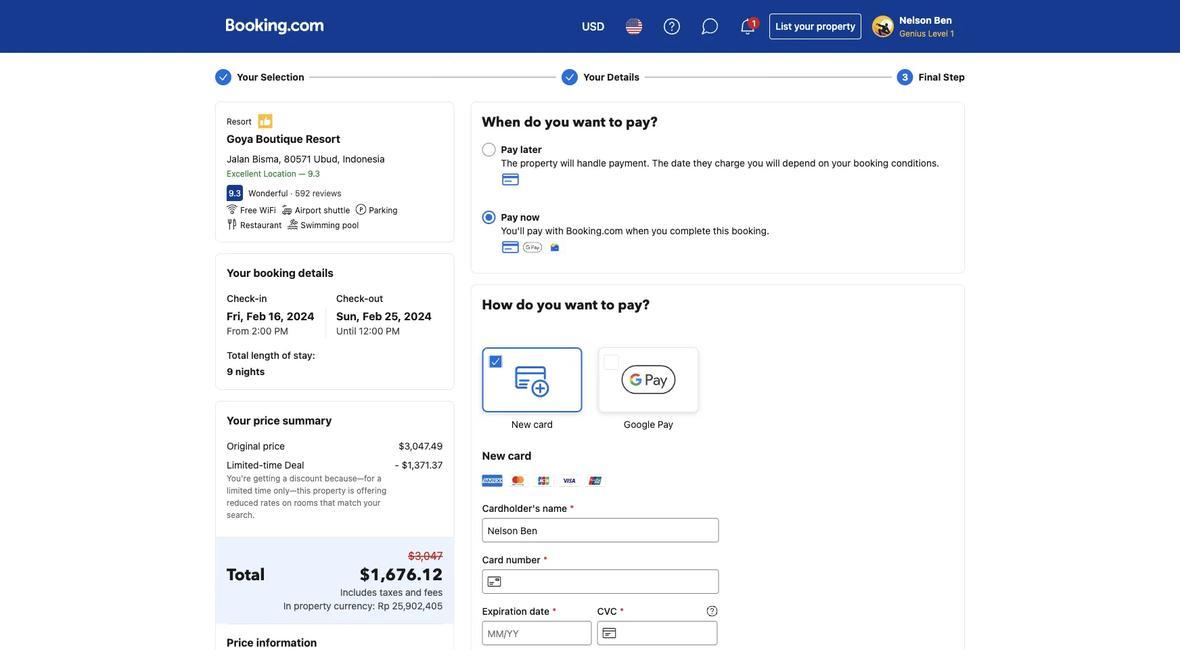 Task type: vqa. For each thing, say whether or not it's contained in the screenshot.
price associated with Original
yes



Task type: locate. For each thing, give the bounding box(es) containing it.
2024 inside "check-in fri, feb 16, 2024 from 2:00 pm"
[[287, 310, 315, 323]]

-
[[395, 459, 399, 471]]

your selection
[[237, 71, 304, 83]]

0 vertical spatial total
[[227, 350, 249, 361]]

booking up "in"
[[253, 266, 296, 279]]

0 vertical spatial price
[[253, 414, 280, 427]]

pay? for when do you want to pay?
[[626, 113, 658, 132]]

do up later
[[524, 113, 542, 132]]

on inside pay later the property will handle payment. the date they charge you will depend on your booking conditions.
[[819, 157, 830, 169]]

12:00 pm
[[359, 325, 400, 337]]

a up only—this
[[283, 473, 287, 483]]

price for your
[[253, 414, 280, 427]]

includes taxes and fees in property currency: rp 25,902,405
[[284, 587, 443, 611]]

on right depend
[[819, 157, 830, 169]]

1 horizontal spatial the
[[652, 157, 669, 169]]

feb inside "check-out sun, feb 25, 2024 until 12:00 pm"
[[363, 310, 382, 323]]

you inside pay now you'll pay with booking.com when you complete this booking.
[[652, 225, 668, 236]]

16,
[[269, 310, 284, 323]]

total for total length of stay: 9 nights
[[227, 350, 249, 361]]

sun,
[[336, 310, 360, 323]]

property right list
[[817, 21, 856, 32]]

original price
[[227, 440, 285, 452]]

1 horizontal spatial 1
[[951, 28, 955, 38]]

property
[[817, 21, 856, 32], [521, 157, 558, 169], [313, 485, 346, 495], [294, 600, 332, 611]]

pay for pay later
[[501, 144, 518, 155]]

2 horizontal spatial your
[[832, 157, 852, 169]]

you right when in the right top of the page
[[652, 225, 668, 236]]

2 total from the top
[[227, 564, 265, 586]]

you right when
[[545, 113, 570, 132]]

pay up you'll
[[501, 212, 518, 223]]

your right depend
[[832, 157, 852, 169]]

1 horizontal spatial 2024
[[404, 310, 432, 323]]

price up original price
[[253, 414, 280, 427]]

0 vertical spatial your
[[795, 21, 815, 32]]

1 vertical spatial pay
[[501, 212, 518, 223]]

1 horizontal spatial your
[[795, 21, 815, 32]]

how
[[482, 296, 513, 315]]

1 inside button
[[753, 18, 756, 28]]

1 vertical spatial do
[[516, 296, 534, 315]]

do for when
[[524, 113, 542, 132]]

do right how at the top of the page
[[516, 296, 534, 315]]

$3,047.49
[[399, 440, 443, 452]]

total up 9
[[227, 350, 249, 361]]

usd button
[[574, 10, 613, 43]]

date
[[672, 157, 691, 169]]

this
[[714, 225, 730, 236]]

depend
[[783, 157, 816, 169]]

total inside total length of stay: 9 nights
[[227, 350, 249, 361]]

your inside limited-time deal you're getting a discount because—for a limited time only—this property is offering reduced rates on rooms that match your search.
[[364, 498, 381, 507]]

your for your price summary
[[227, 414, 251, 427]]

0 horizontal spatial 2024
[[287, 310, 315, 323]]

0 horizontal spatial 1
[[753, 18, 756, 28]]

1 horizontal spatial will
[[766, 157, 780, 169]]

feb for 16,
[[247, 310, 266, 323]]

9.3
[[308, 169, 320, 178], [229, 188, 241, 198]]

the left date
[[652, 157, 669, 169]]

feb
[[247, 310, 266, 323], [363, 310, 382, 323]]

0 horizontal spatial feb
[[247, 310, 266, 323]]

will left depend
[[766, 157, 780, 169]]

1 vertical spatial total
[[227, 564, 265, 586]]

0 vertical spatial booking
[[854, 157, 889, 169]]

genius
[[900, 28, 926, 38]]

1 left list
[[753, 18, 756, 28]]

your left the selection
[[237, 71, 258, 83]]

0 vertical spatial to
[[609, 113, 623, 132]]

0 horizontal spatial will
[[561, 157, 575, 169]]

feb up 12:00 pm
[[363, 310, 382, 323]]

time up getting
[[263, 459, 282, 471]]

the
[[501, 157, 518, 169], [652, 157, 669, 169]]

free
[[240, 205, 257, 215]]

0 vertical spatial 1
[[753, 18, 756, 28]]

your right list
[[795, 21, 815, 32]]

1 vertical spatial price
[[263, 440, 285, 452]]

1 vertical spatial booking
[[253, 266, 296, 279]]

jalan
[[227, 153, 250, 165]]

1 horizontal spatial a
[[377, 473, 382, 483]]

2 pay from the top
[[501, 212, 518, 223]]

with
[[546, 225, 564, 236]]

information
[[256, 636, 317, 649]]

your for your selection
[[237, 71, 258, 83]]

1 horizontal spatial resort
[[306, 132, 341, 145]]

limited-time deal you're getting a discount because—for a limited time only—this property is offering reduced rates on rooms that match your search.
[[227, 459, 387, 519]]

usd
[[582, 20, 605, 33]]

you right charge
[[748, 157, 764, 169]]

property right in
[[294, 600, 332, 611]]

scored 9.3 element
[[227, 185, 243, 201]]

1 vertical spatial to
[[601, 296, 615, 315]]

list your property
[[776, 21, 856, 32]]

1 vertical spatial want
[[565, 296, 598, 315]]

0 horizontal spatial on
[[282, 498, 292, 507]]

1 vertical spatial your
[[832, 157, 852, 169]]

feb down "in"
[[247, 310, 266, 323]]

resort up ubud,
[[306, 132, 341, 145]]

2024 right 25,
[[404, 310, 432, 323]]

that
[[320, 498, 335, 507]]

$3,047 $1,676.12
[[360, 549, 443, 586]]

pay left later
[[501, 144, 518, 155]]

booking left conditions.
[[854, 157, 889, 169]]

0 horizontal spatial the
[[501, 157, 518, 169]]

check- inside "check-in fri, feb 16, 2024 from 2:00 pm"
[[227, 293, 259, 304]]

booking inside pay later the property will handle payment. the date they charge you will depend on your booking conditions.
[[854, 157, 889, 169]]

your up original at the left of page
[[227, 414, 251, 427]]

1 horizontal spatial 9.3
[[308, 169, 320, 178]]

2 the from the left
[[652, 157, 669, 169]]

0 horizontal spatial check-
[[227, 293, 259, 304]]

match
[[338, 498, 362, 507]]

feb inside "check-in fri, feb 16, 2024 from 2:00 pm"
[[247, 310, 266, 323]]

1 right level
[[951, 28, 955, 38]]

to for when do you want to pay?
[[609, 113, 623, 132]]

when do you want to pay?
[[482, 113, 658, 132]]

until
[[336, 325, 357, 337]]

total down search.
[[227, 564, 265, 586]]

rated wonderful element
[[248, 189, 288, 198]]

total for total
[[227, 564, 265, 586]]

1 vertical spatial resort
[[306, 132, 341, 145]]

google pay image
[[523, 241, 543, 253]]

price for original
[[263, 440, 285, 452]]

80571
[[284, 153, 311, 165]]

final
[[919, 71, 941, 83]]

rooms
[[294, 498, 318, 507]]

nelson ben genius level 1
[[900, 15, 955, 38]]

2024 inside "check-out sun, feb 25, 2024 until 12:00 pm"
[[404, 310, 432, 323]]

1 horizontal spatial check-
[[336, 293, 369, 304]]

check- inside "check-out sun, feb 25, 2024 until 12:00 pm"
[[336, 293, 369, 304]]

check-in fri, feb 16, 2024 from 2:00 pm
[[227, 293, 315, 337]]

1 check- from the left
[[227, 293, 259, 304]]

check- up sun,
[[336, 293, 369, 304]]

time down getting
[[255, 485, 271, 495]]

on down only—this
[[282, 498, 292, 507]]

0 horizontal spatial booking
[[253, 266, 296, 279]]

1 a from the left
[[283, 473, 287, 483]]

your booking details
[[227, 266, 334, 279]]

0 vertical spatial 9.3
[[308, 169, 320, 178]]

1 vertical spatial on
[[282, 498, 292, 507]]

1 horizontal spatial feb
[[363, 310, 382, 323]]

1 pay from the top
[[501, 144, 518, 155]]

resort up goya on the left of the page
[[227, 116, 252, 126]]

1
[[753, 18, 756, 28], [951, 28, 955, 38]]

check- up fri,
[[227, 293, 259, 304]]

airport
[[295, 205, 322, 215]]

your for your details
[[584, 71, 605, 83]]

0 horizontal spatial your
[[364, 498, 381, 507]]

0 vertical spatial pay
[[501, 144, 518, 155]]

to
[[609, 113, 623, 132], [601, 296, 615, 315]]

booking.com
[[566, 225, 623, 236]]

level
[[929, 28, 949, 38]]

pay
[[501, 144, 518, 155], [501, 212, 518, 223]]

your up fri,
[[227, 266, 251, 279]]

of
[[282, 350, 291, 361]]

from
[[227, 325, 249, 337]]

is
[[348, 485, 355, 495]]

your down the offering
[[364, 498, 381, 507]]

booking
[[854, 157, 889, 169], [253, 266, 296, 279]]

1 vertical spatial 1
[[951, 28, 955, 38]]

1 vertical spatial 9.3
[[229, 188, 241, 198]]

pay
[[527, 225, 543, 236]]

1 feb from the left
[[247, 310, 266, 323]]

ubud,
[[314, 153, 340, 165]]

original
[[227, 440, 261, 452]]

a up the offering
[[377, 473, 382, 483]]

1 inside nelson ben genius level 1
[[951, 28, 955, 38]]

out
[[369, 293, 383, 304]]

jalan bisma, 80571 ubud, indonesia button
[[227, 152, 385, 166]]

0 horizontal spatial 9.3
[[229, 188, 241, 198]]

9.3 down excellent
[[229, 188, 241, 198]]

0 horizontal spatial a
[[283, 473, 287, 483]]

excellent
[[227, 169, 261, 178]]

2 2024 from the left
[[404, 310, 432, 323]]

resort
[[227, 116, 252, 126], [306, 132, 341, 145]]

wonderful
[[248, 189, 288, 198]]

9.3 right —
[[308, 169, 320, 178]]

2024 for sun, feb 25, 2024
[[404, 310, 432, 323]]

will left "handle"
[[561, 157, 575, 169]]

0 vertical spatial want
[[573, 113, 606, 132]]

2 check- from the left
[[336, 293, 369, 304]]

price down your price summary
[[263, 440, 285, 452]]

2024 right the 16,
[[287, 310, 315, 323]]

boutique
[[256, 132, 303, 145]]

property down later
[[521, 157, 558, 169]]

check-out sun, feb 25, 2024 until 12:00 pm
[[336, 293, 432, 337]]

2 vertical spatial your
[[364, 498, 381, 507]]

check-
[[227, 293, 259, 304], [336, 293, 369, 304]]

your left details
[[584, 71, 605, 83]]

2024
[[287, 310, 315, 323], [404, 310, 432, 323]]

2 feb from the left
[[363, 310, 382, 323]]

deal
[[285, 459, 304, 471]]

9
[[227, 366, 233, 377]]

0 horizontal spatial resort
[[227, 116, 252, 126]]

$1,676.12
[[360, 564, 443, 586]]

pay inside pay now you'll pay with booking.com when you complete this booking.
[[501, 212, 518, 223]]

0 vertical spatial pay?
[[626, 113, 658, 132]]

reviews
[[313, 189, 342, 198]]

1 vertical spatial pay?
[[618, 296, 650, 315]]

indonesia
[[343, 153, 385, 165]]

your
[[795, 21, 815, 32], [832, 157, 852, 169], [364, 498, 381, 507]]

the down when
[[501, 157, 518, 169]]

pay inside pay later the property will handle payment. the date they charge you will depend on your booking conditions.
[[501, 144, 518, 155]]

1 total from the top
[[227, 350, 249, 361]]

want for how do you want to pay?
[[565, 296, 598, 315]]

you
[[545, 113, 570, 132], [748, 157, 764, 169], [652, 225, 668, 236], [537, 296, 562, 315]]

0 vertical spatial do
[[524, 113, 542, 132]]

0 vertical spatial on
[[819, 157, 830, 169]]

1 horizontal spatial on
[[819, 157, 830, 169]]

property up that
[[313, 485, 346, 495]]

wifi
[[260, 205, 276, 215]]

1 2024 from the left
[[287, 310, 315, 323]]

1 horizontal spatial booking
[[854, 157, 889, 169]]



Task type: describe. For each thing, give the bounding box(es) containing it.
1 the from the left
[[501, 157, 518, 169]]

discount
[[290, 473, 323, 483]]

final step
[[919, 71, 966, 83]]

2 will from the left
[[766, 157, 780, 169]]

handle
[[577, 157, 607, 169]]

2 a from the left
[[377, 473, 382, 483]]

jalan bisma, 80571 ubud, indonesia excellent location — 9.3
[[227, 153, 385, 178]]

feb for 25,
[[363, 310, 382, 323]]

swimming
[[301, 220, 340, 230]]

1 vertical spatial time
[[255, 485, 271, 495]]

selection
[[261, 71, 304, 83]]

- $1,371.37
[[395, 459, 443, 471]]

list
[[776, 21, 792, 32]]

offering
[[357, 485, 387, 495]]

nights
[[236, 366, 265, 377]]

when
[[482, 113, 521, 132]]

total length of stay: 9 nights
[[227, 350, 315, 377]]

parking
[[369, 205, 398, 215]]

your for your booking details
[[227, 266, 251, 279]]

free wifi
[[240, 205, 276, 215]]

stay:
[[294, 350, 315, 361]]

only—this
[[274, 485, 311, 495]]

do for how
[[516, 296, 534, 315]]

price information
[[227, 636, 317, 649]]

check- for fri,
[[227, 293, 259, 304]]

your inside list your property link
[[795, 21, 815, 32]]

charge
[[715, 157, 745, 169]]

your price summary
[[227, 414, 332, 427]]

length
[[251, 350, 280, 361]]

swimming pool
[[301, 220, 359, 230]]

includes
[[340, 587, 377, 598]]

pay? for how do you want to pay?
[[618, 296, 650, 315]]

property inside list your property link
[[817, 21, 856, 32]]

3
[[903, 71, 909, 83]]

2024 for fri, feb 16, 2024
[[287, 310, 315, 323]]

1 button
[[732, 10, 765, 43]]

list your property link
[[770, 14, 862, 39]]

wonderful · 592 reviews
[[248, 189, 342, 198]]

check- for sun,
[[336, 293, 369, 304]]

fri,
[[227, 310, 244, 323]]

later
[[521, 144, 542, 155]]

property inside pay later the property will handle payment. the date they charge you will depend on your booking conditions.
[[521, 157, 558, 169]]

because—for
[[325, 473, 375, 483]]

summary
[[283, 414, 332, 427]]

shuttle
[[324, 205, 350, 215]]

search.
[[227, 510, 255, 519]]

reduced
[[227, 498, 258, 507]]

in
[[259, 293, 267, 304]]

limited
[[227, 485, 252, 495]]

you'll
[[501, 225, 525, 236]]

conditions.
[[892, 157, 940, 169]]

to for how do you want to pay?
[[601, 296, 615, 315]]

now
[[521, 212, 540, 223]]

goya
[[227, 132, 253, 145]]

pay later the property will handle payment. the date they charge you will depend on your booking conditions.
[[501, 144, 940, 169]]

9.3 inside jalan bisma, 80571 ubud, indonesia excellent location — 9.3
[[308, 169, 320, 178]]

payment.
[[609, 157, 650, 169]]

—
[[299, 169, 306, 178]]

restaurant
[[240, 220, 282, 230]]

property inside includes taxes and fees in property currency: rp 25,902,405
[[294, 600, 332, 611]]

0 vertical spatial resort
[[227, 116, 252, 126]]

airport shuttle
[[295, 205, 350, 215]]

you inside pay later the property will handle payment. the date they charge you will depend on your booking conditions.
[[748, 157, 764, 169]]

limited-
[[227, 459, 263, 471]]

pay now you'll pay with booking.com when you complete this booking.
[[501, 212, 770, 236]]

you're
[[227, 473, 251, 483]]

pay for pay now
[[501, 212, 518, 223]]

0 vertical spatial time
[[263, 459, 282, 471]]

on inside limited-time deal you're getting a discount because—for a limited time only—this property is offering reduced rates on rooms that match your search.
[[282, 498, 292, 507]]

taxes
[[380, 587, 403, 598]]

nelson
[[900, 15, 932, 26]]

your inside pay later the property will handle payment. the date they charge you will depend on your booking conditions.
[[832, 157, 852, 169]]

details
[[298, 266, 334, 279]]

booking.com online hotel reservations image
[[226, 18, 324, 35]]

ben
[[935, 15, 953, 26]]

and
[[406, 587, 422, 598]]

·
[[290, 189, 293, 198]]

details
[[607, 71, 640, 83]]

$3,047
[[408, 549, 443, 562]]

in
[[284, 600, 291, 611]]

bisma,
[[252, 153, 282, 165]]

step
[[944, 71, 966, 83]]

pool
[[342, 220, 359, 230]]

location
[[264, 169, 296, 178]]

they
[[694, 157, 713, 169]]

you right how at the top of the page
[[537, 296, 562, 315]]

when
[[626, 225, 649, 236]]

want for when do you want to pay?
[[573, 113, 606, 132]]

property inside limited-time deal you're getting a discount because—for a limited time only—this property is offering reduced rates on rooms that match your search.
[[313, 485, 346, 495]]

1 will from the left
[[561, 157, 575, 169]]

price
[[227, 636, 254, 649]]

rp 25,902,405
[[378, 600, 443, 611]]



